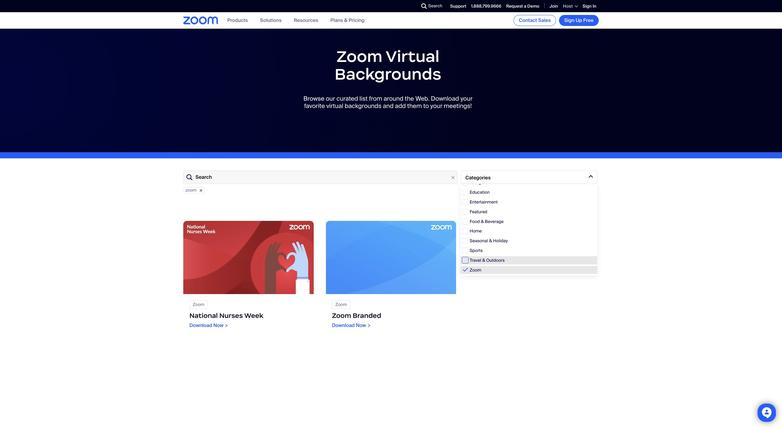 Task type: vqa. For each thing, say whether or not it's contained in the screenshot.
'traditional'
no



Task type: describe. For each thing, give the bounding box(es) containing it.
& for seasonal
[[489, 238, 492, 244]]

products button
[[227, 17, 248, 24]]

host
[[563, 3, 573, 9]]

download inside zoom branded download now
[[332, 323, 355, 329]]

join
[[550, 3, 558, 9]]

download inside national nurses week download now
[[190, 323, 212, 329]]

seasonal & holiday
[[470, 238, 508, 244]]

meetings!
[[444, 102, 472, 110]]

food
[[470, 219, 480, 225]]

virtual
[[386, 46, 440, 66]]

resources button
[[294, 17, 318, 24]]

branded
[[353, 312, 381, 320]]

entertainment
[[470, 200, 498, 205]]

beverage
[[485, 219, 504, 225]]

backgrounds
[[335, 64, 442, 84]]

outdoors
[[486, 258, 505, 263]]

download link
[[348, 6, 383, 16]]

categories
[[466, 175, 491, 181]]

1.888.799.9666
[[471, 3, 502, 9]]

travel
[[470, 258, 481, 263]]

curated
[[337, 95, 358, 103]]

& for plans
[[344, 17, 348, 24]]

request a demo link
[[507, 3, 540, 9]]

sign up free link
[[559, 15, 599, 26]]

travel & outdoors
[[470, 258, 505, 263]]

plans & pricing
[[331, 17, 365, 24]]

search inside zoom virtual backgrounds main content
[[196, 174, 212, 181]]

& for food
[[481, 219, 484, 225]]

sales
[[538, 17, 551, 24]]

0 vertical spatial search
[[429, 3, 443, 9]]

0 vertical spatial pricing
[[390, 8, 406, 14]]

national
[[190, 312, 218, 320]]

around
[[384, 95, 404, 103]]

sign for sign up free
[[565, 17, 575, 24]]

plans & pricing link
[[331, 17, 365, 24]]

0 horizontal spatial your
[[431, 102, 443, 110]]

request a demo
[[507, 3, 540, 9]]

up
[[576, 17, 582, 24]]

contact sales link
[[514, 15, 556, 26]]

resources
[[294, 17, 318, 24]]

zoom
[[186, 188, 197, 193]]

search image
[[422, 3, 427, 9]]

home
[[470, 229, 482, 234]]

add
[[395, 102, 406, 110]]

solutions button
[[260, 17, 282, 24]]

browse
[[304, 95, 325, 103]]

zoom virtual backgrounds main content
[[0, 17, 782, 429]]

virtual
[[327, 102, 343, 110]]

solutions
[[260, 17, 282, 24]]

web.
[[416, 95, 430, 103]]

1 horizontal spatial your
[[461, 95, 473, 103]]

to
[[424, 102, 429, 110]]

a
[[524, 3, 527, 9]]

host button
[[563, 3, 578, 9]]

Search text field
[[183, 171, 458, 184]]

demo
[[528, 3, 540, 9]]



Task type: locate. For each thing, give the bounding box(es) containing it.
backgrounds
[[345, 102, 382, 110]]

download inside browse our curated list from around the web. download your favorite virtual backgrounds and add them to your meetings!
[[431, 95, 459, 103]]

contact
[[519, 17, 537, 24]]

national nurses week background image
[[183, 221, 314, 295]]

1 horizontal spatial now
[[356, 323, 366, 329]]

download down "national"
[[190, 323, 212, 329]]

download
[[355, 8, 377, 14], [431, 95, 459, 103], [190, 323, 212, 329], [332, 323, 355, 329]]

search image
[[422, 3, 427, 9]]

1 horizontal spatial sign
[[583, 3, 592, 9]]

products
[[227, 17, 248, 24]]

plans
[[331, 17, 343, 24]]

zoom
[[337, 46, 383, 66], [470, 268, 482, 273], [193, 302, 204, 308], [336, 302, 347, 308], [332, 312, 351, 320]]

sign up free
[[565, 17, 594, 24]]

1 now from the left
[[213, 323, 224, 329]]

0 horizontal spatial sign
[[565, 17, 575, 24]]

pricing
[[390, 8, 406, 14], [349, 17, 365, 24]]

national nurses week download now
[[190, 312, 263, 329]]

& right food
[[481, 219, 484, 225]]

0 vertical spatial sign
[[583, 3, 592, 9]]

1 horizontal spatial pricing
[[390, 8, 406, 14]]

1 vertical spatial sign
[[565, 17, 575, 24]]

download down branded
[[332, 323, 355, 329]]

from
[[369, 95, 382, 103]]

in
[[593, 3, 597, 9]]

food & beverage
[[470, 219, 504, 225]]

week
[[244, 312, 263, 320]]

0 horizontal spatial pricing
[[349, 17, 365, 24]]

search
[[429, 3, 443, 9], [196, 174, 212, 181]]

sign
[[583, 3, 592, 9], [565, 17, 575, 24]]

& left holiday
[[489, 238, 492, 244]]

favorite
[[304, 102, 325, 110]]

& right travel
[[482, 258, 485, 263]]

sports
[[470, 248, 483, 254]]

nurses
[[219, 312, 243, 320]]

the
[[405, 95, 414, 103]]

now
[[213, 323, 224, 329], [356, 323, 366, 329]]

seasonal
[[470, 238, 488, 244]]

pricing down download link
[[349, 17, 365, 24]]

list
[[360, 95, 368, 103]]

zoom branded background image
[[326, 221, 456, 295]]

0 horizontal spatial now
[[213, 323, 224, 329]]

0 horizontal spatial search
[[196, 174, 212, 181]]

free
[[584, 17, 594, 24]]

search right search image
[[429, 3, 443, 9]]

zoom button
[[183, 187, 205, 194]]

sign in link
[[583, 3, 597, 9]]

2 now from the left
[[356, 323, 366, 329]]

zoom virtual backgrounds
[[335, 46, 442, 84]]

your
[[461, 95, 473, 103], [431, 102, 443, 110]]

zoom logo image
[[183, 17, 218, 24]]

1 horizontal spatial search
[[429, 3, 443, 9]]

&
[[344, 17, 348, 24], [481, 219, 484, 225], [489, 238, 492, 244], [482, 258, 485, 263]]

education
[[470, 190, 490, 195]]

sign for sign in
[[583, 3, 592, 9]]

zoom branded download now
[[332, 312, 381, 329]]

design
[[470, 180, 484, 186]]

download up plans & pricing
[[355, 8, 377, 14]]

zoom inside zoom virtual backgrounds
[[337, 46, 383, 66]]

sign left in
[[583, 3, 592, 9]]

& right plans
[[344, 17, 348, 24]]

sign in
[[583, 3, 597, 9]]

now inside zoom branded download now
[[356, 323, 366, 329]]

pricing link
[[383, 6, 412, 16]]

clear search image
[[450, 175, 457, 181]]

1 vertical spatial search
[[196, 174, 212, 181]]

pricing left search icon
[[390, 8, 406, 14]]

1.888.799.9666 link
[[471, 3, 502, 9]]

1 vertical spatial pricing
[[349, 17, 365, 24]]

None search field
[[399, 1, 423, 11]]

and
[[383, 102, 394, 110]]

browse our curated list from around the web. download your favorite virtual backgrounds and add them to your meetings!
[[304, 95, 473, 110]]

zoom inside zoom branded download now
[[332, 312, 351, 320]]

contact sales
[[519, 17, 551, 24]]

our
[[326, 95, 335, 103]]

request
[[507, 3, 523, 9]]

now inside national nurses week download now
[[213, 323, 224, 329]]

& for travel
[[482, 258, 485, 263]]

featured
[[470, 209, 488, 215]]

download right to
[[431, 95, 459, 103]]

them
[[407, 102, 422, 110]]

holiday
[[493, 238, 508, 244]]

now down branded
[[356, 323, 366, 329]]

sign left up
[[565, 17, 575, 24]]

categories button
[[461, 171, 598, 184]]

search up the zoom button
[[196, 174, 212, 181]]

join link
[[550, 3, 558, 9]]

now down nurses
[[213, 323, 224, 329]]

support link
[[450, 3, 467, 9]]

support
[[450, 3, 467, 9]]



